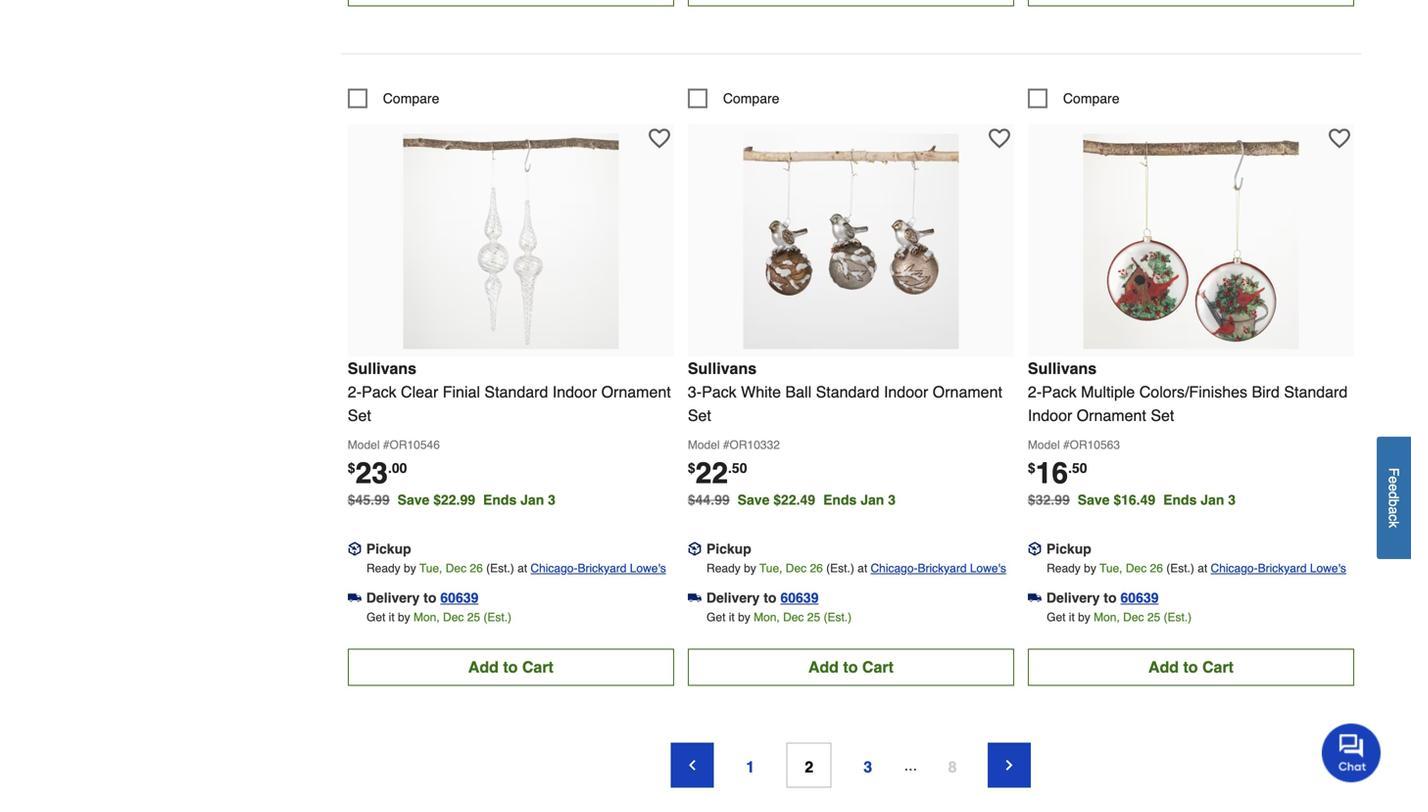 Task type: locate. For each thing, give the bounding box(es) containing it.
2 ready from the left
[[707, 562, 741, 576]]

0 horizontal spatial tue,
[[419, 562, 442, 576]]

...
[[904, 757, 917, 775]]

delivery to 60639
[[366, 590, 479, 606], [707, 590, 819, 606], [1047, 590, 1159, 606]]

standard inside the sullivans 3-pack white ball standard indoor ornament set
[[816, 383, 880, 401]]

1 horizontal spatial chicago-brickyard lowe's button
[[871, 559, 1006, 579]]

60639 button
[[440, 589, 479, 608], [781, 589, 819, 608], [1121, 589, 1159, 608]]

tue, down $32.99 save $16.49 ends jan 3 at the bottom of page
[[1100, 562, 1123, 576]]

$ inside the $ 23 .00
[[348, 461, 355, 476]]

1 horizontal spatial mon,
[[754, 611, 780, 625]]

at down savings save $22.49 element
[[858, 562, 868, 576]]

1 at from the left
[[518, 562, 527, 576]]

ready by tue, dec 26 (est.) at chicago-brickyard lowe's for chicago-brickyard lowe's 'button' associated with 2nd truck filled image
[[707, 562, 1006, 576]]

1 horizontal spatial 26
[[810, 562, 823, 576]]

2 horizontal spatial get it by mon, dec 25 (est.)
[[1047, 611, 1192, 625]]

e
[[1386, 476, 1402, 484], [1386, 484, 1402, 492]]

3
[[548, 492, 556, 508], [888, 492, 896, 508], [1228, 492, 1236, 508], [864, 759, 872, 777]]

0 horizontal spatial lowe's
[[630, 562, 666, 576]]

#
[[383, 439, 390, 452], [723, 439, 730, 452], [1063, 439, 1070, 452]]

2 delivery from the left
[[707, 590, 760, 606]]

or10563
[[1070, 439, 1120, 452]]

sullivans 2-pack multiple colors/finishes bird standard indoor ornament set image
[[1083, 134, 1299, 349]]

$ up was price $32.99 element
[[1028, 461, 1036, 476]]

ready by tue, dec 26 (est.) at chicago-brickyard lowe's down savings save $22.99 element
[[367, 562, 666, 576]]

26 down savings save $22.49 element
[[810, 562, 823, 576]]

0 horizontal spatial save
[[398, 492, 430, 508]]

$
[[348, 461, 355, 476], [688, 461, 696, 476], [1028, 461, 1036, 476]]

jan for 22
[[861, 492, 884, 508]]

26 for chicago-brickyard lowe's 'button' associated with third truck filled image from the left
[[1150, 562, 1163, 576]]

sullivans 3-pack white ball standard indoor ornament set image
[[743, 134, 959, 349]]

pack inside the sullivans 2-pack clear finial standard indoor ornament set
[[362, 383, 397, 401]]

jan right $22.49
[[861, 492, 884, 508]]

2 horizontal spatial get
[[1047, 611, 1066, 625]]

compare
[[383, 91, 439, 106], [723, 91, 780, 106], [1063, 91, 1120, 106]]

# up .00
[[383, 439, 390, 452]]

1 horizontal spatial pickup image
[[688, 543, 702, 556]]

sullivans 3-pack white ball standard indoor ornament set
[[688, 360, 1003, 425]]

# for sullivans 2-pack multiple colors/finishes bird standard indoor ornament set
[[1063, 439, 1070, 452]]

ends
[[483, 492, 517, 508], [823, 492, 857, 508], [1164, 492, 1197, 508]]

1 ends from the left
[[483, 492, 517, 508]]

clear
[[401, 383, 438, 401]]

pack
[[362, 383, 397, 401], [702, 383, 737, 401], [1042, 383, 1077, 401]]

ends for 22
[[823, 492, 857, 508]]

3 add to cart from the left
[[1149, 659, 1234, 677]]

1 delivery to 60639 from the left
[[366, 590, 479, 606]]

delivery to 60639 for chicago-brickyard lowe's 'button' associated with 2nd truck filled image 60639 button
[[707, 590, 819, 606]]

$44.99 save $22.49 ends jan 3
[[688, 492, 896, 508]]

2 horizontal spatial ready
[[1047, 562, 1081, 576]]

add to cart for first add to cart button
[[468, 659, 554, 677]]

3 cart from the left
[[1203, 659, 1234, 677]]

pack for clear
[[362, 383, 397, 401]]

model up 16
[[1028, 439, 1060, 452]]

0 horizontal spatial model
[[348, 439, 380, 452]]

lowe's
[[630, 562, 666, 576], [970, 562, 1006, 576], [1310, 562, 1347, 576]]

0 horizontal spatial chicago-
[[531, 562, 578, 576]]

ends jan 3 element right $16.49 on the bottom right of the page
[[1164, 492, 1244, 508]]

0 horizontal spatial 26
[[470, 562, 483, 576]]

pickup image
[[348, 543, 361, 556], [688, 543, 702, 556]]

2 cart from the left
[[862, 659, 894, 677]]

0 horizontal spatial delivery to 60639
[[366, 590, 479, 606]]

mon,
[[414, 611, 440, 625], [754, 611, 780, 625], [1094, 611, 1120, 625]]

was price $32.99 element
[[1028, 488, 1078, 508]]

2- left clear
[[348, 383, 362, 401]]

add to cart for 2nd add to cart button from the right
[[808, 659, 894, 677]]

1 lowe's from the left
[[630, 562, 666, 576]]

3 delivery to 60639 from the left
[[1047, 590, 1159, 606]]

add
[[468, 659, 499, 677], [808, 659, 839, 677], [1149, 659, 1179, 677]]

it
[[389, 611, 395, 625], [729, 611, 735, 625], [1069, 611, 1075, 625]]

ends jan 3 element for 23
[[483, 492, 564, 508]]

.50 down model # or10563
[[1068, 461, 1087, 476]]

set up model # or10546
[[348, 407, 371, 425]]

1 horizontal spatial ready by tue, dec 26 (est.) at chicago-brickyard lowe's
[[707, 562, 1006, 576]]

1 model from the left
[[348, 439, 380, 452]]

1 compare from the left
[[383, 91, 439, 106]]

2 horizontal spatial #
[[1063, 439, 1070, 452]]

savings save $22.49 element
[[738, 492, 904, 508]]

1 horizontal spatial indoor
[[884, 383, 928, 401]]

1 ends jan 3 element from the left
[[483, 492, 564, 508]]

cart for first add to cart button
[[522, 659, 554, 677]]

25
[[467, 611, 480, 625], [807, 611, 820, 625], [1148, 611, 1161, 625]]

2 horizontal spatial it
[[1069, 611, 1075, 625]]

0 horizontal spatial set
[[348, 407, 371, 425]]

2 model from the left
[[688, 439, 720, 452]]

ready
[[367, 562, 401, 576], [707, 562, 741, 576], [1047, 562, 1081, 576]]

ready by tue, dec 26 (est.) at chicago-brickyard lowe's down savings save $22.49 element
[[707, 562, 1006, 576]]

sullivans inside sullivans 2-pack multiple colors/finishes bird standard indoor ornament set
[[1028, 360, 1097, 378]]

3 ready from the left
[[1047, 562, 1081, 576]]

1 horizontal spatial model
[[688, 439, 720, 452]]

2 set from the left
[[688, 407, 711, 425]]

1 60639 button from the left
[[440, 589, 479, 608]]

0 horizontal spatial sullivans
[[348, 360, 417, 378]]

3 left ...
[[864, 759, 872, 777]]

0 horizontal spatial 60639
[[440, 590, 479, 606]]

compare inside 5014709031 'element'
[[723, 91, 780, 106]]

1 horizontal spatial sullivans
[[688, 360, 757, 378]]

get it by mon, dec 25 (est.) for third truck filled image from the left
[[1047, 611, 1192, 625]]

tue, for 60639 button corresponding to chicago-brickyard lowe's 'button' corresponding to 3rd truck filled image from right
[[419, 562, 442, 576]]

0 horizontal spatial add
[[468, 659, 499, 677]]

2 horizontal spatial save
[[1078, 492, 1110, 508]]

2 standard from the left
[[816, 383, 880, 401]]

arrow left image
[[685, 758, 701, 774]]

2 horizontal spatial compare
[[1063, 91, 1120, 106]]

0 horizontal spatial truck filled image
[[348, 592, 361, 605]]

ready by tue, dec 26 (est.) at chicago-brickyard lowe's
[[367, 562, 666, 576], [707, 562, 1006, 576], [1047, 562, 1347, 576]]

0 horizontal spatial pickup image
[[348, 543, 361, 556]]

2 horizontal spatial sullivans
[[1028, 360, 1097, 378]]

brickyard for chicago-brickyard lowe's 'button' associated with third truck filled image from the left
[[1258, 562, 1307, 576]]

1 get it by mon, dec 25 (est.) from the left
[[367, 611, 512, 625]]

1 horizontal spatial pack
[[702, 383, 737, 401]]

1 horizontal spatial 25
[[807, 611, 820, 625]]

set inside the sullivans 2-pack clear finial standard indoor ornament set
[[348, 407, 371, 425]]

1 horizontal spatial ends
[[823, 492, 857, 508]]

multiple
[[1081, 383, 1135, 401]]

2 horizontal spatial pack
[[1042, 383, 1077, 401]]

1 add to cart from the left
[[468, 659, 554, 677]]

at for third truck filled image from the left
[[1198, 562, 1208, 576]]

$45.99 save $22.99 ends jan 3
[[348, 492, 556, 508]]

1 e from the top
[[1386, 476, 1402, 484]]

8 link
[[931, 744, 974, 787]]

60639 button for chicago-brickyard lowe's 'button' associated with third truck filled image from the left
[[1121, 589, 1159, 608]]

0 horizontal spatial 2-
[[348, 383, 362, 401]]

ends jan 3 element
[[483, 492, 564, 508], [823, 492, 904, 508], [1164, 492, 1244, 508]]

1 pickup from the left
[[366, 541, 411, 557]]

delivery for third truck filled image from the left
[[1047, 590, 1100, 606]]

1 horizontal spatial it
[[729, 611, 735, 625]]

sullivans for white
[[688, 360, 757, 378]]

3 chicago-brickyard lowe's button from the left
[[1211, 559, 1347, 579]]

1 horizontal spatial $
[[688, 461, 696, 476]]

2 horizontal spatial model
[[1028, 439, 1060, 452]]

# up $ 16 .50
[[1063, 439, 1070, 452]]

actual price $16.50 element
[[1028, 457, 1087, 491]]

pickup image for 2nd truck filled image
[[688, 543, 702, 556]]

3 get from the left
[[1047, 611, 1066, 625]]

3 truck filled image from the left
[[1028, 592, 1042, 605]]

2 horizontal spatial set
[[1151, 407, 1174, 425]]

standard right finial
[[485, 383, 548, 401]]

pack left white
[[702, 383, 737, 401]]

delivery
[[366, 590, 420, 606], [707, 590, 760, 606], [1047, 590, 1100, 606]]

3 get it by mon, dec 25 (est.) from the left
[[1047, 611, 1192, 625]]

2 it from the left
[[729, 611, 735, 625]]

2 tue, from the left
[[760, 562, 783, 576]]

set inside sullivans 2-pack multiple colors/finishes bird standard indoor ornament set
[[1151, 407, 1174, 425]]

set inside the sullivans 3-pack white ball standard indoor ornament set
[[688, 407, 711, 425]]

.50 inside $ 22 .50
[[728, 461, 747, 476]]

0 horizontal spatial ends jan 3 element
[[483, 492, 564, 508]]

3 model from the left
[[1028, 439, 1060, 452]]

1 horizontal spatial brickyard
[[918, 562, 967, 576]]

2 get from the left
[[707, 611, 726, 625]]

sullivans up clear
[[348, 360, 417, 378]]

1 horizontal spatial heart outline image
[[989, 128, 1010, 149]]

(est.)
[[486, 562, 514, 576], [826, 562, 854, 576], [1167, 562, 1195, 576], [484, 611, 512, 625], [824, 611, 852, 625], [1164, 611, 1192, 625]]

2 add from the left
[[808, 659, 839, 677]]

3 compare from the left
[[1063, 91, 1120, 106]]

pack inside sullivans 2-pack multiple colors/finishes bird standard indoor ornament set
[[1042, 383, 1077, 401]]

ready down $45.99
[[367, 562, 401, 576]]

indoor inside the sullivans 3-pack white ball standard indoor ornament set
[[884, 383, 928, 401]]

ready by tue, dec 26 (est.) at chicago-brickyard lowe's for chicago-brickyard lowe's 'button' corresponding to 3rd truck filled image from right
[[367, 562, 666, 576]]

ends right $22.49
[[823, 492, 857, 508]]

$ 22 .50
[[688, 457, 747, 491]]

ends for 16
[[1164, 492, 1197, 508]]

2 pickup image from the left
[[688, 543, 702, 556]]

0 horizontal spatial #
[[383, 439, 390, 452]]

f
[[1386, 468, 1402, 476]]

3 set from the left
[[1151, 407, 1174, 425]]

3 ends from the left
[[1164, 492, 1197, 508]]

1 horizontal spatial 60639
[[781, 590, 819, 606]]

0 horizontal spatial chicago-brickyard lowe's button
[[531, 559, 666, 579]]

save left $22.49
[[738, 492, 770, 508]]

1 2- from the left
[[348, 383, 362, 401]]

tue, down $45.99 save $22.99 ends jan 3
[[419, 562, 442, 576]]

save
[[398, 492, 430, 508], [738, 492, 770, 508], [1078, 492, 1110, 508]]

1 horizontal spatial set
[[688, 407, 711, 425]]

3 mon, from the left
[[1094, 611, 1120, 625]]

26
[[470, 562, 483, 576], [810, 562, 823, 576], [1150, 562, 1163, 576]]

ornament inside the sullivans 2-pack clear finial standard indoor ornament set
[[601, 383, 671, 401]]

1 add from the left
[[468, 659, 499, 677]]

.50 for 16
[[1068, 461, 1087, 476]]

0 horizontal spatial get
[[367, 611, 386, 625]]

2 horizontal spatial add
[[1149, 659, 1179, 677]]

get for third truck filled image from the left
[[1047, 611, 1066, 625]]

1 sullivans from the left
[[348, 360, 417, 378]]

1 horizontal spatial lowe's
[[970, 562, 1006, 576]]

2 horizontal spatial ends jan 3 element
[[1164, 492, 1244, 508]]

e up b
[[1386, 484, 1402, 492]]

2 chicago-brickyard lowe's button from the left
[[871, 559, 1006, 579]]

2 horizontal spatial 60639 button
[[1121, 589, 1159, 608]]

2 horizontal spatial lowe's
[[1310, 562, 1347, 576]]

at down savings save $16.49 element
[[1198, 562, 1208, 576]]

ends jan 3 element for 16
[[1164, 492, 1244, 508]]

3-
[[688, 383, 702, 401]]

ornament for 3-pack white ball standard indoor ornament set
[[933, 383, 1003, 401]]

0 horizontal spatial compare
[[383, 91, 439, 106]]

1 horizontal spatial add to cart button
[[688, 649, 1014, 687]]

3 sullivans from the left
[[1028, 360, 1097, 378]]

to
[[424, 590, 437, 606], [764, 590, 777, 606], [1104, 590, 1117, 606], [503, 659, 518, 677], [843, 659, 858, 677], [1183, 659, 1198, 677]]

0 horizontal spatial add to cart
[[468, 659, 554, 677]]

1 horizontal spatial at
[[858, 562, 868, 576]]

3 chicago- from the left
[[1211, 562, 1258, 576]]

ends right $22.99
[[483, 492, 517, 508]]

bird
[[1252, 383, 1280, 401]]

standard right ball in the right of the page
[[816, 383, 880, 401]]

26 down savings save $22.99 element
[[470, 562, 483, 576]]

1 jan from the left
[[521, 492, 544, 508]]

cart
[[522, 659, 554, 677], [862, 659, 894, 677], [1203, 659, 1234, 677]]

dec
[[446, 562, 467, 576], [786, 562, 807, 576], [1126, 562, 1147, 576], [443, 611, 464, 625], [783, 611, 804, 625], [1123, 611, 1144, 625]]

$22.99
[[433, 492, 475, 508]]

pickup down $45.99
[[366, 541, 411, 557]]

26 down savings save $16.49 element
[[1150, 562, 1163, 576]]

2 25 from the left
[[807, 611, 820, 625]]

heart outline image
[[649, 128, 670, 149], [989, 128, 1010, 149]]

sullivans inside the sullivans 3-pack white ball standard indoor ornament set
[[688, 360, 757, 378]]

arrow right image
[[1002, 758, 1017, 774]]

chicago- for chicago-brickyard lowe's 'button' associated with third truck filled image from the left
[[1211, 562, 1258, 576]]

chicago-
[[531, 562, 578, 576], [871, 562, 918, 576], [1211, 562, 1258, 576]]

3 60639 button from the left
[[1121, 589, 1159, 608]]

0 horizontal spatial delivery
[[366, 590, 420, 606]]

2 pack from the left
[[702, 383, 737, 401]]

1 horizontal spatial add to cart
[[808, 659, 894, 677]]

0 horizontal spatial standard
[[485, 383, 548, 401]]

pickup for 3rd truck filled image from right
[[366, 541, 411, 557]]

1 standard from the left
[[485, 383, 548, 401]]

chicago-brickyard lowe's button for third truck filled image from the left
[[1211, 559, 1347, 579]]

add to cart
[[468, 659, 554, 677], [808, 659, 894, 677], [1149, 659, 1234, 677]]

1 pack from the left
[[362, 383, 397, 401]]

3 26 from the left
[[1150, 562, 1163, 576]]

set down colors/finishes
[[1151, 407, 1174, 425]]

pickup for 2nd truck filled image
[[707, 541, 752, 557]]

model # or10563
[[1028, 439, 1120, 452]]

2-
[[348, 383, 362, 401], [1028, 383, 1042, 401]]

or10546
[[390, 439, 440, 452]]

1 horizontal spatial truck filled image
[[688, 592, 702, 605]]

3 # from the left
[[1063, 439, 1070, 452]]

1 cart from the left
[[522, 659, 554, 677]]

at down savings save $22.99 element
[[518, 562, 527, 576]]

b
[[1386, 499, 1402, 507]]

.00
[[388, 461, 407, 476]]

ornament for 2-pack clear finial standard indoor ornament set
[[601, 383, 671, 401]]

0 horizontal spatial .50
[[728, 461, 747, 476]]

compare inside 5014710125 element
[[383, 91, 439, 106]]

2 26 from the left
[[810, 562, 823, 576]]

ends right $16.49 on the bottom right of the page
[[1164, 492, 1197, 508]]

1 horizontal spatial .50
[[1068, 461, 1087, 476]]

get
[[367, 611, 386, 625], [707, 611, 726, 625], [1047, 611, 1066, 625]]

3 at from the left
[[1198, 562, 1208, 576]]

60639
[[440, 590, 479, 606], [781, 590, 819, 606], [1121, 590, 1159, 606]]

1 horizontal spatial tue,
[[760, 562, 783, 576]]

2 horizontal spatial truck filled image
[[1028, 592, 1042, 605]]

model up 23 on the left bottom
[[348, 439, 380, 452]]

2 horizontal spatial pickup
[[1047, 541, 1092, 557]]

pack inside the sullivans 3-pack white ball standard indoor ornament set
[[702, 383, 737, 401]]

0 horizontal spatial jan
[[521, 492, 544, 508]]

2 horizontal spatial ornament
[[1077, 407, 1147, 425]]

0 horizontal spatial ready
[[367, 562, 401, 576]]

3 tue, from the left
[[1100, 562, 1123, 576]]

pickup
[[366, 541, 411, 557], [707, 541, 752, 557], [1047, 541, 1092, 557]]

$ inside $ 16 .50
[[1028, 461, 1036, 476]]

indoor for finial
[[553, 383, 597, 401]]

3 right $22.99
[[548, 492, 556, 508]]

3 right $22.49
[[888, 492, 896, 508]]

$44.99
[[688, 492, 730, 508]]

savings save $22.99 element
[[398, 492, 564, 508]]

k
[[1386, 522, 1402, 528]]

pickup image down $45.99
[[348, 543, 361, 556]]

ends jan 3 element right $22.99
[[483, 492, 564, 508]]

sullivans up "multiple"
[[1028, 360, 1097, 378]]

2 60639 button from the left
[[781, 589, 819, 608]]

compare inside 5014710191 element
[[1063, 91, 1120, 106]]

pickup right pickup image
[[1047, 541, 1092, 557]]

set
[[348, 407, 371, 425], [688, 407, 711, 425], [1151, 407, 1174, 425]]

1 horizontal spatial ends jan 3 element
[[823, 492, 904, 508]]

2 link
[[787, 743, 832, 788]]

sullivans
[[348, 360, 417, 378], [688, 360, 757, 378], [1028, 360, 1097, 378]]

2 mon, from the left
[[754, 611, 780, 625]]

2 save from the left
[[738, 492, 770, 508]]

1 horizontal spatial jan
[[861, 492, 884, 508]]

2 horizontal spatial mon,
[[1094, 611, 1120, 625]]

1 horizontal spatial cart
[[862, 659, 894, 677]]

brickyard
[[578, 562, 627, 576], [918, 562, 967, 576], [1258, 562, 1307, 576]]

chat invite button image
[[1322, 723, 1382, 783]]

2 horizontal spatial jan
[[1201, 492, 1225, 508]]

2 pickup from the left
[[707, 541, 752, 557]]

3 it from the left
[[1069, 611, 1075, 625]]

indoor
[[553, 383, 597, 401], [884, 383, 928, 401], [1028, 407, 1073, 425]]

cart for third add to cart button from the left
[[1203, 659, 1234, 677]]

3 for 22
[[888, 492, 896, 508]]

.50 inside $ 16 .50
[[1068, 461, 1087, 476]]

c
[[1386, 515, 1402, 522]]

2 horizontal spatial chicago-brickyard lowe's button
[[1211, 559, 1347, 579]]

1 26 from the left
[[470, 562, 483, 576]]

jan for 23
[[521, 492, 544, 508]]

5014710191 element
[[1028, 89, 1120, 108]]

ball
[[786, 383, 812, 401]]

by
[[404, 562, 416, 576], [744, 562, 756, 576], [1084, 562, 1097, 576], [398, 611, 410, 625], [738, 611, 751, 625], [1078, 611, 1091, 625]]

compare for 5014710125 element
[[383, 91, 439, 106]]

standard inside the sullivans 2-pack clear finial standard indoor ornament set
[[485, 383, 548, 401]]

2 brickyard from the left
[[918, 562, 967, 576]]

.50 down model # or10332
[[728, 461, 747, 476]]

1 ready from the left
[[367, 562, 401, 576]]

pack left "multiple"
[[1042, 383, 1077, 401]]

1 ready by tue, dec 26 (est.) at chicago-brickyard lowe's from the left
[[367, 562, 666, 576]]

sullivans inside the sullivans 2-pack clear finial standard indoor ornament set
[[348, 360, 417, 378]]

2 truck filled image from the left
[[688, 592, 702, 605]]

ready down $32.99
[[1047, 562, 1081, 576]]

truck filled image
[[348, 592, 361, 605], [688, 592, 702, 605], [1028, 592, 1042, 605]]

2 ends from the left
[[823, 492, 857, 508]]

2 ends jan 3 element from the left
[[823, 492, 904, 508]]

ready down the $44.99 on the bottom of page
[[707, 562, 741, 576]]

# up $ 22 .50
[[723, 439, 730, 452]]

0 horizontal spatial indoor
[[553, 383, 597, 401]]

2 delivery to 60639 from the left
[[707, 590, 819, 606]]

2- inside the sullivans 2-pack clear finial standard indoor ornament set
[[348, 383, 362, 401]]

3 right $16.49 on the bottom right of the page
[[1228, 492, 1236, 508]]

a
[[1386, 507, 1402, 515]]

ornament inside the sullivans 3-pack white ball standard indoor ornament set
[[933, 383, 1003, 401]]

add to cart button
[[348, 649, 674, 687], [688, 649, 1014, 687], [1028, 649, 1354, 687]]

2 ready by tue, dec 26 (est.) at chicago-brickyard lowe's from the left
[[707, 562, 1006, 576]]

1 delivery from the left
[[366, 590, 420, 606]]

save left $16.49 on the bottom right of the page
[[1078, 492, 1110, 508]]

at for 2nd truck filled image
[[858, 562, 868, 576]]

pickup down the $44.99 on the bottom of page
[[707, 541, 752, 557]]

$ up the was price $45.99 "element" at left bottom
[[348, 461, 355, 476]]

2 # from the left
[[723, 439, 730, 452]]

1 .50 from the left
[[728, 461, 747, 476]]

1 horizontal spatial save
[[738, 492, 770, 508]]

2- up model # or10563
[[1028, 383, 1042, 401]]

e up d
[[1386, 476, 1402, 484]]

3 brickyard from the left
[[1258, 562, 1307, 576]]

cart for 2nd add to cart button from the right
[[862, 659, 894, 677]]

2 horizontal spatial tue,
[[1100, 562, 1123, 576]]

1 horizontal spatial standard
[[816, 383, 880, 401]]

model up 22
[[688, 439, 720, 452]]

2 horizontal spatial 60639
[[1121, 590, 1159, 606]]

2 at from the left
[[858, 562, 868, 576]]

2 horizontal spatial at
[[1198, 562, 1208, 576]]

1 $ from the left
[[348, 461, 355, 476]]

3 link
[[846, 743, 891, 788]]

sullivans for multiple
[[1028, 360, 1097, 378]]

ends jan 3 element right $22.49
[[823, 492, 904, 508]]

2- inside sullivans 2-pack multiple colors/finishes bird standard indoor ornament set
[[1028, 383, 1042, 401]]

3 lowe's from the left
[[1310, 562, 1347, 576]]

model
[[348, 439, 380, 452], [688, 439, 720, 452], [1028, 439, 1060, 452]]

get it by mon, dec 25 (est.) for 2nd truck filled image
[[707, 611, 852, 625]]

0 horizontal spatial at
[[518, 562, 527, 576]]

1 get from the left
[[367, 611, 386, 625]]

d
[[1386, 492, 1402, 499]]

.50
[[728, 461, 747, 476], [1068, 461, 1087, 476]]

save down .00
[[398, 492, 430, 508]]

set down 3-
[[688, 407, 711, 425]]

1 horizontal spatial pickup
[[707, 541, 752, 557]]

pack left clear
[[362, 383, 397, 401]]

sullivans up 3-
[[688, 360, 757, 378]]

3 save from the left
[[1078, 492, 1110, 508]]

indoor inside the sullivans 2-pack clear finial standard indoor ornament set
[[553, 383, 597, 401]]

standard
[[485, 383, 548, 401], [816, 383, 880, 401], [1284, 383, 1348, 401]]

jan right $22.99
[[521, 492, 544, 508]]

0 horizontal spatial ornament
[[601, 383, 671, 401]]

2 compare from the left
[[723, 91, 780, 106]]

1 horizontal spatial compare
[[723, 91, 780, 106]]

0 horizontal spatial cart
[[522, 659, 554, 677]]

3 add from the left
[[1149, 659, 1179, 677]]

get it by mon, dec 25 (est.)
[[367, 611, 512, 625], [707, 611, 852, 625], [1047, 611, 1192, 625]]

2 horizontal spatial brickyard
[[1258, 562, 1307, 576]]

finial
[[443, 383, 480, 401]]

$ for 16
[[1028, 461, 1036, 476]]

ready by tue, dec 26 (est.) at chicago-brickyard lowe's down savings save $16.49 element
[[1047, 562, 1347, 576]]

0 horizontal spatial mon,
[[414, 611, 440, 625]]

it for third truck filled image from the left
[[1069, 611, 1075, 625]]

2 horizontal spatial ends
[[1164, 492, 1197, 508]]

3 standard from the left
[[1284, 383, 1348, 401]]

standard right bird
[[1284, 383, 1348, 401]]

0 horizontal spatial $
[[348, 461, 355, 476]]

or10332
[[730, 439, 780, 452]]

$22.49
[[774, 492, 816, 508]]

chicago-brickyard lowe's button
[[531, 559, 666, 579], [871, 559, 1006, 579], [1211, 559, 1347, 579]]

3 jan from the left
[[1201, 492, 1225, 508]]

0 horizontal spatial get it by mon, dec 25 (est.)
[[367, 611, 512, 625]]

2 horizontal spatial 25
[[1148, 611, 1161, 625]]

2 jan from the left
[[861, 492, 884, 508]]

3 delivery from the left
[[1047, 590, 1100, 606]]

3 pickup from the left
[[1047, 541, 1092, 557]]

2 add to cart from the left
[[808, 659, 894, 677]]

jan
[[521, 492, 544, 508], [861, 492, 884, 508], [1201, 492, 1225, 508]]

$ up was price $44.99 element
[[688, 461, 696, 476]]

1 horizontal spatial 2-
[[1028, 383, 1042, 401]]

1 horizontal spatial add
[[808, 659, 839, 677]]

2 horizontal spatial add to cart
[[1149, 659, 1234, 677]]

ends jan 3 element for 22
[[823, 492, 904, 508]]

1 brickyard from the left
[[578, 562, 627, 576]]

2 horizontal spatial 26
[[1150, 562, 1163, 576]]

ornament
[[601, 383, 671, 401], [933, 383, 1003, 401], [1077, 407, 1147, 425]]

pickup image down the $44.99 on the bottom of page
[[688, 543, 702, 556]]

at
[[518, 562, 527, 576], [858, 562, 868, 576], [1198, 562, 1208, 576]]

1 chicago- from the left
[[531, 562, 578, 576]]

0 horizontal spatial pack
[[362, 383, 397, 401]]

1 horizontal spatial ornament
[[933, 383, 1003, 401]]

jan right $16.49 on the bottom right of the page
[[1201, 492, 1225, 508]]

pack for white
[[702, 383, 737, 401]]

standard for ball
[[816, 383, 880, 401]]

0 horizontal spatial add to cart button
[[348, 649, 674, 687]]

tue, down $44.99 save $22.49 ends jan 3
[[760, 562, 783, 576]]

0 horizontal spatial pickup
[[366, 541, 411, 557]]

tue,
[[419, 562, 442, 576], [760, 562, 783, 576], [1100, 562, 1123, 576]]

1 horizontal spatial chicago-
[[871, 562, 918, 576]]

chicago-brickyard lowe's button for 2nd truck filled image
[[871, 559, 1006, 579]]

$ inside $ 22 .50
[[688, 461, 696, 476]]

1 horizontal spatial delivery to 60639
[[707, 590, 819, 606]]

3 $ from the left
[[1028, 461, 1036, 476]]

1 # from the left
[[383, 439, 390, 452]]



Task type: describe. For each thing, give the bounding box(es) containing it.
indoor inside sullivans 2-pack multiple colors/finishes bird standard indoor ornament set
[[1028, 407, 1073, 425]]

get it by mon, dec 25 (est.) for 3rd truck filled image from right
[[367, 611, 512, 625]]

tue, for 60639 button for chicago-brickyard lowe's 'button' associated with third truck filled image from the left
[[1100, 562, 1123, 576]]

white
[[741, 383, 781, 401]]

16
[[1036, 457, 1068, 491]]

3 25 from the left
[[1148, 611, 1161, 625]]

8
[[948, 759, 957, 777]]

ready by tue, dec 26 (est.) at chicago-brickyard lowe's for chicago-brickyard lowe's 'button' associated with third truck filled image from the left
[[1047, 562, 1347, 576]]

1
[[746, 759, 755, 777]]

60639 button for chicago-brickyard lowe's 'button' corresponding to 3rd truck filled image from right
[[440, 589, 479, 608]]

3 for 23
[[548, 492, 556, 508]]

model # or10332
[[688, 439, 780, 452]]

2 add to cart button from the left
[[688, 649, 1014, 687]]

2 60639 from the left
[[781, 590, 819, 606]]

26 for chicago-brickyard lowe's 'button' corresponding to 3rd truck filled image from right
[[470, 562, 483, 576]]

ready for third truck filled image from the left
[[1047, 562, 1081, 576]]

standard for finial
[[485, 383, 548, 401]]

sullivans 2-pack multiple colors/finishes bird standard indoor ornament set
[[1028, 360, 1348, 425]]

5014709031 element
[[688, 89, 780, 108]]

delivery to 60639 for 60639 button corresponding to chicago-brickyard lowe's 'button' corresponding to 3rd truck filled image from right
[[366, 590, 479, 606]]

was price $44.99 element
[[688, 488, 738, 508]]

was price $45.99 element
[[348, 488, 398, 508]]

$32.99
[[1028, 492, 1070, 508]]

set for 3-
[[688, 407, 711, 425]]

sullivans 2-pack clear finial standard indoor ornament set
[[348, 360, 671, 425]]

it for 2nd truck filled image
[[729, 611, 735, 625]]

3 for 16
[[1228, 492, 1236, 508]]

ornament inside sullivans 2-pack multiple colors/finishes bird standard indoor ornament set
[[1077, 407, 1147, 425]]

add for first add to cart button
[[468, 659, 499, 677]]

model for 3-pack white ball standard indoor ornament set
[[688, 439, 720, 452]]

2 heart outline image from the left
[[989, 128, 1010, 149]]

$16.49
[[1114, 492, 1156, 508]]

26 for chicago-brickyard lowe's 'button' associated with 2nd truck filled image
[[810, 562, 823, 576]]

2 e from the top
[[1386, 484, 1402, 492]]

chicago-brickyard lowe's button for 3rd truck filled image from right
[[531, 559, 666, 579]]

model for 2-pack clear finial standard indoor ornament set
[[348, 439, 380, 452]]

$ 23 .00
[[348, 457, 407, 491]]

1 link
[[728, 743, 773, 788]]

save for 16
[[1078, 492, 1110, 508]]

model for 2-pack multiple colors/finishes bird standard indoor ornament set
[[1028, 439, 1060, 452]]

brickyard for chicago-brickyard lowe's 'button' corresponding to 3rd truck filled image from right
[[578, 562, 627, 576]]

brickyard for chicago-brickyard lowe's 'button' associated with 2nd truck filled image
[[918, 562, 967, 576]]

get for 2nd truck filled image
[[707, 611, 726, 625]]

23
[[355, 457, 388, 491]]

.50 for 22
[[728, 461, 747, 476]]

it for 3rd truck filled image from right
[[389, 611, 395, 625]]

colors/finishes
[[1140, 383, 1248, 401]]

1 mon, from the left
[[414, 611, 440, 625]]

delivery to 60639 for 60639 button for chicago-brickyard lowe's 'button' associated with third truck filled image from the left
[[1047, 590, 1159, 606]]

heart outline image
[[1329, 128, 1350, 149]]

chicago- for chicago-brickyard lowe's 'button' corresponding to 3rd truck filled image from right
[[531, 562, 578, 576]]

$32.99 save $16.49 ends jan 3
[[1028, 492, 1236, 508]]

standard inside sullivans 2-pack multiple colors/finishes bird standard indoor ornament set
[[1284, 383, 1348, 401]]

2- for 2-pack clear finial standard indoor ornament set
[[348, 383, 362, 401]]

pickup for third truck filled image from the left
[[1047, 541, 1092, 557]]

1 heart outline image from the left
[[649, 128, 670, 149]]

3 60639 from the left
[[1121, 590, 1159, 606]]

indoor for ball
[[884, 383, 928, 401]]

pickup image
[[1028, 543, 1042, 556]]

compare for 5014710191 element
[[1063, 91, 1120, 106]]

add for 2nd add to cart button from the right
[[808, 659, 839, 677]]

actual price $23.00 element
[[348, 457, 407, 491]]

actual price $22.50 element
[[688, 457, 747, 491]]

save for 23
[[398, 492, 430, 508]]

compare for 5014709031 'element'
[[723, 91, 780, 106]]

2
[[805, 759, 814, 777]]

5014710125 element
[[348, 89, 439, 108]]

1 add to cart button from the left
[[348, 649, 674, 687]]

add to cart for third add to cart button from the left
[[1149, 659, 1234, 677]]

$ 16 .50
[[1028, 457, 1087, 491]]

$45.99
[[348, 492, 390, 508]]

2 lowe's from the left
[[970, 562, 1006, 576]]

1 truck filled image from the left
[[348, 592, 361, 605]]

ready for 2nd truck filled image
[[707, 562, 741, 576]]

1 60639 from the left
[[440, 590, 479, 606]]

sullivans for clear
[[348, 360, 417, 378]]

ends for 23
[[483, 492, 517, 508]]

delivery for 2nd truck filled image
[[707, 590, 760, 606]]

22
[[696, 457, 728, 491]]

save for 22
[[738, 492, 770, 508]]

pickup image for 3rd truck filled image from right
[[348, 543, 361, 556]]

model # or10546
[[348, 439, 440, 452]]

sullivans 2-pack clear finial standard indoor ornament set image
[[403, 134, 619, 349]]

get for 3rd truck filled image from right
[[367, 611, 386, 625]]

savings save $16.49 element
[[1078, 492, 1244, 508]]

chicago- for chicago-brickyard lowe's 'button' associated with 2nd truck filled image
[[871, 562, 918, 576]]

60639 button for chicago-brickyard lowe's 'button' associated with 2nd truck filled image
[[781, 589, 819, 608]]

pack for multiple
[[1042, 383, 1077, 401]]

# for sullivans 2-pack clear finial standard indoor ornament set
[[383, 439, 390, 452]]

$ for 23
[[348, 461, 355, 476]]

# for sullivans 3-pack white ball standard indoor ornament set
[[723, 439, 730, 452]]

set for 2-
[[348, 407, 371, 425]]

f e e d b a c k button
[[1377, 437, 1411, 559]]

jan for 16
[[1201, 492, 1225, 508]]

delivery for 3rd truck filled image from right
[[366, 590, 420, 606]]

add for third add to cart button from the left
[[1149, 659, 1179, 677]]

2- for 2-pack multiple colors/finishes bird standard indoor ornament set
[[1028, 383, 1042, 401]]

f e e d b a c k
[[1386, 468, 1402, 528]]

at for 3rd truck filled image from right
[[518, 562, 527, 576]]

tue, for chicago-brickyard lowe's 'button' associated with 2nd truck filled image 60639 button
[[760, 562, 783, 576]]

$ for 22
[[688, 461, 696, 476]]

1 25 from the left
[[467, 611, 480, 625]]

3 add to cart button from the left
[[1028, 649, 1354, 687]]

ready for 3rd truck filled image from right
[[367, 562, 401, 576]]



Task type: vqa. For each thing, say whether or not it's contained in the screenshot.
1st every from left
no



